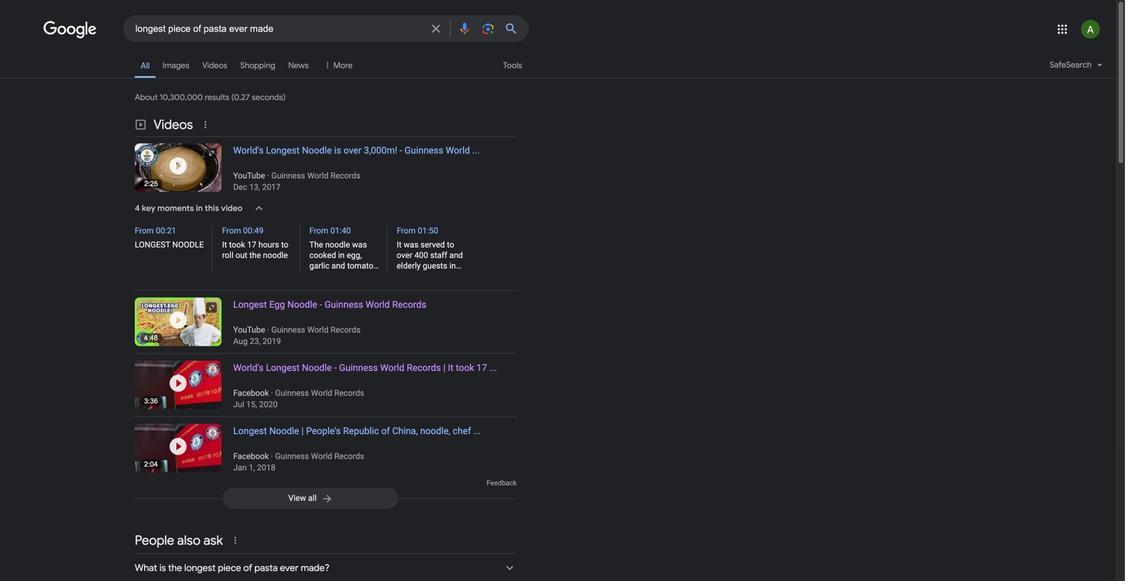 Task type: describe. For each thing, give the bounding box(es) containing it.
1 heading from the top
[[222, 144, 517, 192]]

2 heading from the top
[[222, 298, 517, 347]]

3 heading from the top
[[222, 361, 517, 410]]

google image
[[43, 21, 97, 39]]

Search text field
[[135, 22, 422, 37]]

4 heading from the top
[[222, 425, 517, 473]]



Task type: locate. For each thing, give the bounding box(es) containing it.
None search field
[[0, 15, 529, 42]]

navigation
[[0, 52, 1116, 85]]

heading
[[222, 144, 517, 192], [222, 298, 517, 347], [222, 361, 517, 410], [222, 425, 517, 473]]

search by image image
[[481, 22, 495, 36]]

search by voice image
[[458, 22, 472, 36]]



Task type: vqa. For each thing, say whether or not it's contained in the screenshot.
'Google' image in the top of the page
yes



